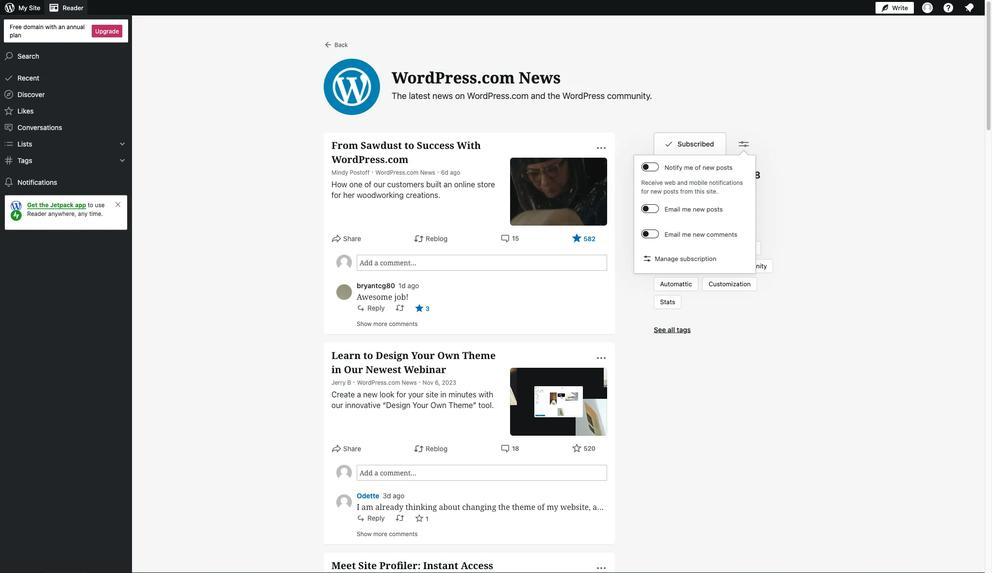 Task type: vqa. For each thing, say whether or not it's contained in the screenshot.
bottommost img
no



Task type: describe. For each thing, give the bounding box(es) containing it.
ago for your
[[393, 492, 405, 500]]

1.7k posts
[[654, 169, 674, 190]]

new down this
[[693, 206, 705, 213]]

our inside learn to design your own theme in our newest webinar jerry b · wordpress.com news · nov 6, 2023 create a new look for your site in minutes with our innovative "design your own theme" tool.
[[332, 401, 343, 410]]

1d
[[399, 282, 406, 290]]

meet site profiler: instant access to everything you'll ever need t link
[[332, 559, 499, 574]]

built
[[427, 180, 442, 189]]

with inside free domain with an annual plan
[[45, 23, 57, 30]]

0 vertical spatial own
[[438, 349, 460, 362]]

group for learn to design your own theme in our newest webinar
[[337, 465, 608, 481]]

the for the latest news on wordpress.com and the wordpress community.
[[548, 90, 561, 101]]

design link
[[697, 263, 718, 270]]

back
[[335, 41, 348, 48]]

more for ·
[[374, 321, 388, 327]]

wordpress.com up customers
[[376, 169, 419, 176]]

tags inside the tags 'link'
[[17, 156, 32, 164]]

turn this comment into its own post button for wordpress.com
[[396, 304, 405, 313]]

new inside receive web and mobile notifications for new posts from this site.
[[651, 188, 662, 195]]

jerry b link
[[332, 379, 351, 386]]

likes link
[[0, 103, 132, 119]]

notification settings image
[[739, 138, 750, 150]]

· right postoff
[[372, 168, 374, 176]]

get
[[27, 202, 38, 209]]

0 vertical spatial posts
[[717, 164, 733, 171]]

write
[[893, 4, 909, 11]]

all
[[668, 326, 676, 334]]

writing link
[[661, 263, 681, 270]]

0 horizontal spatial and
[[531, 90, 546, 101]]

profiler:
[[380, 559, 421, 573]]

manage your notifications image
[[964, 2, 976, 14]]

receive
[[642, 179, 663, 186]]

add a comment… text field for learn to design your own theme in our newest webinar
[[357, 465, 608, 481]]

meet
[[332, 559, 356, 573]]

our
[[344, 363, 363, 376]]

nov
[[423, 379, 434, 386]]

wordpress.com down wordpress.com news on the top
[[467, 90, 529, 101]]

posts inside receive web and mobile notifications for new posts from this site.
[[664, 188, 679, 195]]

2 i from the top
[[357, 514, 360, 525]]

time.
[[89, 211, 103, 217]]

0 horizontal spatial in
[[332, 363, 342, 376]]

· left nov
[[419, 378, 421, 386]]

news inside learn to design your own theme in our newest webinar jerry b · wordpress.com news · nov 6, 2023 create a new look for your site in minutes with our innovative "design your own theme" tool.
[[402, 379, 417, 386]]

0 vertical spatial of
[[695, 164, 701, 171]]

98,477,958 followers
[[708, 169, 761, 190]]

1d ago link
[[399, 282, 419, 290]]

blogging link
[[701, 227, 726, 234]]

receive web and mobile notifications for new posts from this site.
[[642, 179, 744, 195]]

reader inside to use reader anywhere, any time.
[[27, 211, 47, 217]]

am
[[362, 502, 374, 512]]

ago for success
[[408, 282, 419, 290]]

use
[[95, 202, 105, 209]]

1 button
[[415, 514, 429, 524]]

6,
[[435, 379, 441, 386]]

to inside learn to design your own theme in our newest webinar jerry b · wordpress.com news · nov 6, 2023 create a new look for your site in minutes with our innovative "design your own theme" tool.
[[364, 349, 373, 362]]

582
[[584, 235, 596, 242]]

design inside learn to design your own theme in our newest webinar jerry b · wordpress.com news · nov 6, 2023 create a new look for your site in minutes with our innovative "design your own theme" tool.
[[376, 349, 409, 362]]

to inside meet site profiler: instant access to everything you'll ever need t
[[332, 573, 342, 574]]

upgrade button
[[92, 25, 122, 37]]

0 horizontal spatial the
[[39, 202, 49, 209]]

2 vertical spatial posts
[[707, 206, 723, 213]]

her
[[344, 191, 355, 200]]

recent link
[[0, 70, 132, 86]]

how
[[332, 180, 348, 189]]

reply for newest
[[368, 515, 385, 523]]

my site link
[[0, 0, 44, 16]]

comments for with
[[389, 321, 418, 327]]

keyboard_arrow_down image
[[118, 156, 127, 165]]

wordpress.com up on
[[392, 67, 515, 88]]

anywhere,
[[48, 211, 76, 217]]

newest
[[366, 363, 402, 376]]

stats
[[661, 299, 676, 306]]

followers
[[708, 183, 734, 190]]

from
[[332, 139, 358, 152]]

new up subscription
[[693, 231, 705, 238]]

add a comment… text field for from sawdust to success with wordpress.com
[[357, 255, 608, 271]]

tags link
[[0, 152, 132, 169]]

0 vertical spatial your
[[412, 349, 435, 362]]

job!
[[395, 292, 409, 302]]

odette image
[[337, 495, 352, 511]]

site for my
[[29, 4, 40, 11]]

innovative
[[345, 401, 381, 410]]

bryantcg80
[[357, 282, 395, 290]]

conversations
[[17, 123, 62, 131]]

ago.
[[431, 514, 446, 525]]

reblog image for webinar
[[396, 514, 405, 523]]

stats link
[[661, 299, 676, 306]]

already
[[376, 502, 404, 512]]

· right b
[[353, 378, 355, 386]]

2 horizontal spatial news
[[519, 67, 561, 88]]

likes
[[17, 107, 34, 115]]

new up the mobile at the top right
[[703, 164, 715, 171]]

terry turtle image for mindy
[[337, 255, 352, 271]]

15 button
[[501, 234, 520, 243]]

6d ago link
[[441, 169, 461, 176]]

582 button
[[572, 233, 596, 245]]

share button for postoff
[[332, 234, 362, 244]]

1 toggle menu image from the top
[[596, 353, 608, 364]]

1
[[426, 515, 429, 523]]

0 vertical spatial design
[[697, 263, 718, 270]]

from sawdust to success with wordpress.com mindy postoff · wordpress.com news · 6d ago how one of our customers built an online store for her woodworking creations.
[[332, 139, 496, 200]]

· left 6d
[[438, 168, 440, 176]]

notifications
[[17, 178, 57, 186]]

bryantcg80 1d ago
[[357, 282, 419, 290]]

thinking
[[406, 502, 437, 512]]

learn
[[332, 349, 361, 362]]

subscribed button
[[654, 133, 727, 156]]

manage subscription link
[[635, 250, 756, 268]]

a inside learn to design your own theme in our newest webinar jerry b · wordpress.com news · nov 6, 2023 create a new look for your site in minutes with our innovative "design your own theme" tool.
[[357, 390, 361, 400]]

odette 3d ago
[[357, 492, 405, 500]]

2 toggle menu image from the top
[[596, 563, 608, 574]]

1.7k
[[654, 169, 674, 180]]

to use reader anywhere, any time.
[[27, 202, 105, 217]]

"design
[[383, 401, 411, 410]]

subscribed
[[678, 140, 715, 148]]

15
[[513, 235, 520, 242]]

community
[[734, 263, 768, 270]]

site for meet
[[359, 559, 377, 573]]

reblog for wordpress.com
[[426, 235, 448, 243]]

manage
[[655, 255, 679, 262]]

group for from sawdust to success with wordpress.com
[[337, 255, 608, 271]]

news
[[433, 90, 453, 101]]

odette link
[[357, 491, 380, 501]]

changing
[[463, 502, 497, 512]]

show more comments for newest
[[357, 531, 418, 538]]

write link
[[876, 0, 915, 16]]

my
[[547, 502, 559, 512]]

3d
[[383, 492, 391, 500]]

look
[[380, 390, 395, 400]]

18
[[512, 445, 520, 452]]

email for email me new comments
[[665, 231, 681, 238]]

bryantcg80 image
[[337, 285, 352, 300]]

everything
[[344, 573, 398, 574]]



Task type: locate. For each thing, give the bounding box(es) containing it.
i left launched
[[357, 514, 360, 525]]

1 show from the top
[[357, 321, 372, 327]]

reblog image down already
[[396, 514, 405, 523]]

1 vertical spatial reader
[[27, 211, 47, 217]]

for inside learn to design your own theme in our newest webinar jerry b · wordpress.com news · nov 6, 2023 create a new look for your site in minutes with our innovative "design your own theme" tool.
[[397, 390, 407, 400]]

more down awesome job!
[[374, 321, 388, 327]]

conversations link
[[0, 119, 132, 136]]

new down receive
[[651, 188, 662, 195]]

0 horizontal spatial tags
[[17, 156, 32, 164]]

0 vertical spatial a
[[357, 390, 361, 400]]

to inside to use reader anywhere, any time.
[[88, 202, 93, 209]]

any
[[78, 211, 88, 217]]

reblog image
[[396, 304, 405, 313], [396, 514, 405, 523]]

1 reblog from the top
[[426, 235, 448, 243]]

0 vertical spatial site
[[29, 4, 40, 11]]

to up newest
[[364, 349, 373, 362]]

0 vertical spatial reblog image
[[396, 304, 405, 313]]

to
[[405, 139, 415, 152], [88, 202, 93, 209], [364, 349, 373, 362], [332, 573, 342, 574]]

2 reblog image from the top
[[396, 514, 405, 523]]

show more comments button down awesome job!
[[357, 318, 418, 330]]

tags up themes link
[[654, 206, 672, 215]]

6d
[[441, 169, 449, 176]]

learn to design your own theme in our newest webinar jerry b · wordpress.com news · nov 6, 2023 create a new look for your site in minutes with our innovative "design your own theme" tool.
[[332, 349, 496, 410]]

1 vertical spatial toggle menu image
[[596, 563, 608, 574]]

2 vertical spatial the
[[499, 502, 510, 512]]

2 show from the top
[[357, 531, 372, 538]]

search link
[[0, 48, 132, 64]]

2 vertical spatial of
[[538, 502, 545, 512]]

1 horizontal spatial site
[[359, 559, 377, 573]]

for inside receive web and mobile notifications for new posts from this site.
[[642, 188, 650, 195]]

wordpress.com news link up on
[[392, 67, 561, 88]]

turn this comment into its own post button down job!
[[396, 304, 405, 313]]

wordpress.com news link for your
[[357, 379, 417, 386]]

design up newest
[[376, 349, 409, 362]]

theme
[[512, 502, 536, 512]]

3
[[426, 305, 430, 312]]

search
[[17, 52, 39, 60]]

2 show more comments from the top
[[357, 531, 418, 538]]

1 vertical spatial our
[[332, 401, 343, 410]]

of right "one"
[[365, 180, 372, 189]]

1 vertical spatial reblog image
[[396, 514, 405, 523]]

domain
[[23, 23, 44, 30]]

1 i from the top
[[357, 502, 360, 512]]

2 vertical spatial me
[[683, 231, 692, 238]]

lists
[[17, 140, 32, 148]]

1 horizontal spatial reader
[[63, 4, 84, 11]]

1 share from the top
[[343, 235, 362, 243]]

·
[[372, 168, 374, 176], [438, 168, 440, 176], [353, 378, 355, 386], [419, 378, 421, 386]]

0 vertical spatial our
[[374, 180, 386, 189]]

ago right 3d
[[393, 492, 405, 500]]

own up 2023
[[438, 349, 460, 362]]

1 horizontal spatial with
[[479, 390, 494, 400]]

1 horizontal spatial for
[[397, 390, 407, 400]]

i left am
[[357, 502, 360, 512]]

see all tags link
[[654, 325, 786, 335]]

2 show more comments button from the top
[[357, 528, 418, 541]]

to left 'success'
[[405, 139, 415, 152]]

1 share button from the top
[[332, 234, 362, 244]]

1 horizontal spatial in
[[441, 390, 447, 400]]

reblog button
[[414, 234, 448, 244], [414, 444, 448, 455]]

comments down the 3 button
[[389, 321, 418, 327]]

to down meet
[[332, 573, 342, 574]]

subscription
[[681, 255, 717, 262]]

dismiss image
[[114, 201, 122, 209]]

show more comments button down launched
[[357, 528, 418, 541]]

notify
[[665, 164, 683, 171]]

1 horizontal spatial our
[[374, 180, 386, 189]]

2 terry turtle image from the top
[[337, 465, 352, 481]]

ago right 1d
[[408, 282, 419, 290]]

show more comments button for ·
[[357, 318, 418, 330]]

2 horizontal spatial ago
[[450, 169, 461, 176]]

wordpress.com news link for success
[[376, 169, 436, 176]]

1 add a comment… text field from the top
[[357, 255, 608, 271]]

1 vertical spatial your
[[413, 401, 429, 410]]

show more comments down launched
[[357, 531, 418, 538]]

with inside learn to design your own theme in our newest webinar jerry b · wordpress.com news · nov 6, 2023 create a new look for your site in minutes with our innovative "design your own theme" tool.
[[479, 390, 494, 400]]

0 vertical spatial reader
[[63, 4, 84, 11]]

0 horizontal spatial with
[[45, 23, 57, 30]]

0 vertical spatial share button
[[332, 234, 362, 244]]

online
[[454, 180, 476, 189]]

automattic link
[[661, 281, 693, 288]]

show for postoff
[[357, 321, 372, 327]]

2 email from the top
[[665, 231, 681, 238]]

tags
[[17, 156, 32, 164], [654, 206, 672, 215]]

free
[[10, 23, 22, 30]]

wordpress.com
[[392, 67, 515, 88], [467, 90, 529, 101], [332, 153, 409, 166], [376, 169, 419, 176], [357, 379, 400, 386]]

a inside i am already thinking about changing the theme of my website, and i launched a month ago.
[[398, 514, 403, 525]]

theme" tool.
[[449, 401, 494, 410]]

2 vertical spatial wordpress.com news link
[[357, 379, 417, 386]]

instant
[[423, 559, 459, 573]]

add a comment… text field down 15 button
[[357, 255, 608, 271]]

1 horizontal spatial news
[[421, 169, 436, 176]]

1 vertical spatial own
[[431, 401, 447, 410]]

new up innovative
[[363, 390, 378, 400]]

1 vertical spatial with
[[479, 390, 494, 400]]

0 vertical spatial show more comments
[[357, 321, 418, 327]]

1 vertical spatial ago
[[408, 282, 419, 290]]

group
[[337, 255, 608, 271], [337, 465, 608, 481]]

share for postoff
[[343, 235, 362, 243]]

recent
[[17, 74, 39, 82]]

1 vertical spatial show more comments
[[357, 531, 418, 538]]

2 reply from the top
[[368, 515, 385, 523]]

share button down innovative
[[332, 444, 362, 455]]

a
[[357, 390, 361, 400], [398, 514, 403, 525]]

0 horizontal spatial news
[[402, 379, 417, 386]]

2 horizontal spatial the
[[548, 90, 561, 101]]

reblog button for wordpress.com
[[414, 234, 448, 244]]

0 vertical spatial email
[[665, 206, 681, 213]]

toggle menu image
[[596, 353, 608, 364], [596, 563, 608, 574]]

email
[[665, 206, 681, 213], [665, 231, 681, 238]]

meet site profiler: instant access to everything you'll ever need t
[[332, 559, 494, 574]]

and inside i am already thinking about changing the theme of my website, and i launched a month ago.
[[593, 502, 607, 512]]

in up jerry
[[332, 363, 342, 376]]

me right notify
[[685, 164, 694, 171]]

time image
[[988, 37, 993, 46]]

themes
[[661, 227, 684, 234]]

odette
[[357, 492, 380, 500]]

1 vertical spatial reblog button
[[414, 444, 448, 455]]

an inside free domain with an annual plan
[[58, 23, 65, 30]]

reader down get
[[27, 211, 47, 217]]

1 vertical spatial of
[[365, 180, 372, 189]]

an inside from sawdust to success with wordpress.com mindy postoff · wordpress.com news · 6d ago how one of our customers built an online store for her woodworking creations.
[[444, 180, 452, 189]]

1 vertical spatial email
[[665, 231, 681, 238]]

for for from sawdust to success with wordpress.com
[[332, 191, 342, 200]]

0 horizontal spatial site
[[29, 4, 40, 11]]

the left wordpress
[[548, 90, 561, 101]]

email for email me new posts
[[665, 206, 681, 213]]

2 vertical spatial and
[[593, 502, 607, 512]]

with up theme" tool.
[[479, 390, 494, 400]]

themes link
[[661, 227, 684, 234]]

group up changing
[[337, 465, 608, 481]]

1 group from the top
[[337, 255, 608, 271]]

of inside from sawdust to success with wordpress.com mindy postoff · wordpress.com news · 6d ago how one of our customers built an online store for her woodworking creations.
[[365, 180, 372, 189]]

2023
[[442, 379, 457, 386]]

ago right 6d
[[450, 169, 461, 176]]

wordpress.com down newest
[[357, 379, 400, 386]]

access
[[461, 559, 494, 573]]

1 vertical spatial turn this comment into its own post button
[[396, 514, 405, 523]]

1 vertical spatial add a comment… text field
[[357, 465, 608, 481]]

with
[[45, 23, 57, 30], [479, 390, 494, 400]]

0 vertical spatial wordpress.com news link
[[392, 67, 561, 88]]

1 email from the top
[[665, 206, 681, 213]]

reader up 'annual'
[[63, 4, 84, 11]]

email up manage
[[665, 231, 681, 238]]

a down already
[[398, 514, 403, 525]]

reblog image for wordpress.com
[[396, 304, 405, 313]]

with right the domain
[[45, 23, 57, 30]]

1 horizontal spatial the
[[499, 502, 510, 512]]

1 horizontal spatial an
[[444, 180, 452, 189]]

of
[[695, 164, 701, 171], [365, 180, 372, 189], [538, 502, 545, 512]]

manage subscription
[[655, 255, 717, 262]]

launched
[[362, 514, 396, 525]]

posts down site.
[[707, 206, 723, 213]]

wordpress.com news main content
[[324, 38, 794, 574]]

0 horizontal spatial reader
[[27, 211, 47, 217]]

our up woodworking creations.
[[374, 180, 386, 189]]

0 vertical spatial reply
[[368, 304, 385, 312]]

mindy postoff link
[[332, 169, 370, 176]]

nov 6, 2023 link
[[423, 379, 457, 386]]

1 reply from the top
[[368, 304, 385, 312]]

tags inside "wordpress.com news" main content
[[654, 206, 672, 215]]

me down from
[[683, 206, 692, 213]]

ago inside from sawdust to success with wordpress.com mindy postoff · wordpress.com news · 6d ago how one of our customers built an online store for her woodworking creations.
[[450, 169, 461, 176]]

create
[[332, 390, 355, 400]]

0 vertical spatial i
[[357, 502, 360, 512]]

2 reblog button from the top
[[414, 444, 448, 455]]

of left the my
[[538, 502, 545, 512]]

1 vertical spatial wordpress.com news link
[[376, 169, 436, 176]]

1 horizontal spatial ago
[[408, 282, 419, 290]]

my profile image
[[923, 2, 934, 13]]

the left theme
[[499, 502, 510, 512]]

2 reblog from the top
[[426, 445, 448, 453]]

reply down am
[[368, 515, 385, 523]]

Add a comment… text field
[[357, 255, 608, 271], [357, 465, 608, 481]]

1 vertical spatial and
[[678, 179, 688, 186]]

email up themes
[[665, 206, 681, 213]]

turn this comment into its own post button down already
[[396, 514, 405, 523]]

own
[[438, 349, 460, 362], [431, 401, 447, 410]]

reply button for ·
[[357, 304, 385, 313]]

me for new
[[685, 164, 694, 171]]

0 vertical spatial the
[[548, 90, 561, 101]]

2 turn this comment into its own post button from the top
[[396, 514, 405, 523]]

to inside from sawdust to success with wordpress.com mindy postoff · wordpress.com news · 6d ago how one of our customers built an online store for her woodworking creations.
[[405, 139, 415, 152]]

share down the her
[[343, 235, 362, 243]]

1 reblog button from the top
[[414, 234, 448, 244]]

site right 'my'
[[29, 4, 40, 11]]

and up from
[[678, 179, 688, 186]]

see
[[654, 326, 666, 334]]

my site
[[18, 4, 40, 11]]

more for newest
[[374, 531, 388, 538]]

2 reply button from the top
[[357, 514, 385, 523]]

1 horizontal spatial tags
[[654, 206, 672, 215]]

1 vertical spatial an
[[444, 180, 452, 189]]

share button down the her
[[332, 234, 362, 244]]

show more comments button for newest
[[357, 528, 418, 541]]

wordpress.com news
[[392, 67, 561, 88]]

check mark image
[[665, 139, 674, 149]]

the right get
[[39, 202, 49, 209]]

tooltip
[[629, 150, 757, 274]]

show more comments down awesome job!
[[357, 321, 418, 327]]

discover
[[17, 90, 45, 98]]

help image
[[943, 2, 955, 14]]

for down receive
[[642, 188, 650, 195]]

show down launched
[[357, 531, 372, 538]]

1 horizontal spatial design
[[697, 263, 718, 270]]

520 button
[[572, 444, 596, 455]]

1 vertical spatial site
[[359, 559, 377, 573]]

reply button down "awesome"
[[357, 304, 385, 313]]

site
[[426, 390, 439, 400]]

1 vertical spatial the
[[39, 202, 49, 209]]

more down launched
[[374, 531, 388, 538]]

1 vertical spatial terry turtle image
[[337, 465, 352, 481]]

1 vertical spatial in
[[441, 390, 447, 400]]

0 vertical spatial in
[[332, 363, 342, 376]]

1 vertical spatial show more comments button
[[357, 528, 418, 541]]

reply down "awesome"
[[368, 304, 385, 312]]

1 show more comments from the top
[[357, 321, 418, 327]]

2 group from the top
[[337, 465, 608, 481]]

ever
[[432, 573, 454, 574]]

me up "manage subscription" in the top right of the page
[[683, 231, 692, 238]]

0 vertical spatial more
[[374, 321, 388, 327]]

1 vertical spatial show
[[357, 531, 372, 538]]

1 terry turtle image from the top
[[337, 255, 352, 271]]

1 vertical spatial reply
[[368, 515, 385, 523]]

our down the create
[[332, 401, 343, 410]]

98,477,958
[[708, 169, 761, 180]]

0 vertical spatial reply button
[[357, 304, 385, 313]]

0 vertical spatial an
[[58, 23, 65, 30]]

show more comments for ·
[[357, 321, 418, 327]]

terry turtle image up bryantcg80 icon on the left of page
[[337, 255, 352, 271]]

notifications
[[710, 179, 744, 186]]

show for our
[[357, 531, 372, 538]]

for up "design
[[397, 390, 407, 400]]

me for posts
[[683, 206, 692, 213]]

learn to design your own theme in our newest webinar link
[[332, 349, 499, 377]]

share button for our
[[332, 444, 362, 455]]

wordpress.com news link up customers
[[376, 169, 436, 176]]

0 horizontal spatial for
[[332, 191, 342, 200]]

2 add a comment… text field from the top
[[357, 465, 608, 481]]

tooltip containing notify me of new posts
[[629, 150, 757, 274]]

1 vertical spatial comments
[[389, 321, 418, 327]]

reader
[[63, 4, 84, 11], [27, 211, 47, 217]]

2 vertical spatial comments
[[389, 531, 418, 538]]

need
[[457, 573, 482, 574]]

back button
[[324, 38, 348, 51]]

from sawdust to success with wordpress.com link
[[332, 138, 499, 167]]

reblog image down job!
[[396, 304, 405, 313]]

me for comments
[[683, 231, 692, 238]]

0 vertical spatial reblog button
[[414, 234, 448, 244]]

woodworking creations.
[[357, 191, 441, 200]]

2 vertical spatial ago
[[393, 492, 405, 500]]

share down innovative
[[343, 445, 362, 453]]

your down your
[[413, 401, 429, 410]]

sawdust
[[361, 139, 402, 152]]

tags
[[677, 326, 691, 334]]

2 share button from the top
[[332, 444, 362, 455]]

news up your
[[402, 379, 417, 386]]

for down "how"
[[332, 191, 342, 200]]

you'll
[[401, 573, 429, 574]]

share for our
[[343, 445, 362, 453]]

new inside learn to design your own theme in our newest webinar jerry b · wordpress.com news · nov 6, 2023 create a new look for your site in minutes with our innovative "design your own theme" tool.
[[363, 390, 378, 400]]

0 vertical spatial news
[[519, 67, 561, 88]]

latest
[[409, 90, 431, 101]]

wordpress.com news link up the look
[[357, 379, 417, 386]]

2 more from the top
[[374, 531, 388, 538]]

1 more from the top
[[374, 321, 388, 327]]

more
[[374, 321, 388, 327], [374, 531, 388, 538]]

1 vertical spatial design
[[376, 349, 409, 362]]

1 show more comments button from the top
[[357, 318, 418, 330]]

terry turtle image
[[337, 255, 352, 271], [337, 465, 352, 481]]

reply button for newest
[[357, 514, 385, 523]]

1 vertical spatial a
[[398, 514, 403, 525]]

me
[[685, 164, 694, 171], [683, 206, 692, 213], [683, 231, 692, 238]]

0 vertical spatial tags
[[17, 156, 32, 164]]

posts up notifications
[[717, 164, 733, 171]]

your up webinar
[[412, 349, 435, 362]]

1 vertical spatial posts
[[664, 188, 679, 195]]

an
[[58, 23, 65, 30], [444, 180, 452, 189]]

to left use
[[88, 202, 93, 209]]

posts down web
[[664, 188, 679, 195]]

the latest news on wordpress.com and the wordpress community.
[[392, 90, 653, 101]]

0 vertical spatial with
[[45, 23, 57, 30]]

terry turtle image for in
[[337, 465, 352, 481]]

tags down 'lists'
[[17, 156, 32, 164]]

comments for own
[[389, 531, 418, 538]]

jerry
[[332, 379, 346, 386]]

1 vertical spatial reply button
[[357, 514, 385, 523]]

plan
[[10, 31, 21, 38]]

0 horizontal spatial a
[[357, 390, 361, 400]]

group down 15 button
[[337, 255, 608, 271]]

an down '6d ago' link
[[444, 180, 452, 189]]

comments inside tooltip
[[707, 231, 738, 238]]

from
[[681, 188, 694, 195]]

add a comment… text field up changing
[[357, 465, 608, 481]]

1 horizontal spatial a
[[398, 514, 403, 525]]

site inside meet site profiler: instant access to everything you'll ever need t
[[359, 559, 377, 573]]

0 vertical spatial reblog
[[426, 235, 448, 243]]

1 turn this comment into its own post button from the top
[[396, 304, 405, 313]]

for inside from sawdust to success with wordpress.com mindy postoff · wordpress.com news · 6d ago how one of our customers built an online store for her woodworking creations.
[[332, 191, 342, 200]]

customization
[[709, 281, 751, 288]]

0 horizontal spatial ago
[[393, 492, 405, 500]]

reblog button for webinar
[[414, 444, 448, 455]]

wordpress.com up postoff
[[332, 153, 409, 166]]

turn this comment into its own post button for webinar
[[396, 514, 405, 523]]

reply
[[368, 304, 385, 312], [368, 515, 385, 523]]

news up built
[[421, 169, 436, 176]]

terry turtle image up "odette" icon
[[337, 465, 352, 481]]

0 vertical spatial share
[[343, 235, 362, 243]]

toggle menu image
[[596, 142, 608, 154]]

the inside i am already thinking about changing the theme of my website, and i launched a month ago.
[[499, 502, 510, 512]]

reply button down am
[[357, 514, 385, 523]]

of up the mobile at the top right
[[695, 164, 701, 171]]

an left 'annual'
[[58, 23, 65, 30]]

our inside from sawdust to success with wordpress.com mindy postoff · wordpress.com news · 6d ago how one of our customers built an online store for her woodworking creations.
[[374, 180, 386, 189]]

keyboard_arrow_down image
[[118, 139, 127, 149]]

in right site
[[441, 390, 447, 400]]

520
[[584, 445, 596, 453]]

for
[[642, 188, 650, 195], [332, 191, 342, 200], [397, 390, 407, 400]]

wordpress
[[563, 90, 605, 101]]

reblog for webinar
[[426, 445, 448, 453]]

1 vertical spatial share button
[[332, 444, 362, 455]]

2 horizontal spatial and
[[678, 179, 688, 186]]

posts
[[654, 183, 670, 190]]

reader link
[[44, 0, 87, 16]]

1 reply button from the top
[[357, 304, 385, 313]]

2 vertical spatial news
[[402, 379, 417, 386]]

news inside from sawdust to success with wordpress.com mindy postoff · wordpress.com news · 6d ago how one of our customers built an online store for her woodworking creations.
[[421, 169, 436, 176]]

for for learn to design your own theme in our newest webinar
[[397, 390, 407, 400]]

0 horizontal spatial design
[[376, 349, 409, 362]]

2 share from the top
[[343, 445, 362, 453]]

the for i am already thinking about changing the theme of my website, and i launched a month ago.
[[499, 502, 510, 512]]

your
[[409, 390, 424, 400]]

and left wordpress
[[531, 90, 546, 101]]

comments up subscription
[[707, 231, 738, 238]]

show down "awesome"
[[357, 321, 372, 327]]

0 vertical spatial show more comments button
[[357, 318, 418, 330]]

news up the latest news on wordpress.com and the wordpress community.
[[519, 67, 561, 88]]

a up innovative
[[357, 390, 361, 400]]

site up everything
[[359, 559, 377, 573]]

1 reblog image from the top
[[396, 304, 405, 313]]

and right website, at the right bottom of page
[[593, 502, 607, 512]]

0 horizontal spatial of
[[365, 180, 372, 189]]

0 vertical spatial toggle menu image
[[596, 353, 608, 364]]

wordpress.com inside learn to design your own theme in our newest webinar jerry b · wordpress.com news · nov 6, 2023 create a new look for your site in minutes with our innovative "design your own theme" tool.
[[357, 379, 400, 386]]

reply for ·
[[368, 304, 385, 312]]

1 vertical spatial reblog
[[426, 445, 448, 453]]

of inside i am already thinking about changing the theme of my website, and i launched a month ago.
[[538, 502, 545, 512]]

notify me of new posts
[[665, 164, 733, 171]]

0 vertical spatial terry turtle image
[[337, 255, 352, 271]]

design down subscription
[[697, 263, 718, 270]]

comments down month
[[389, 531, 418, 538]]

minutes
[[449, 390, 477, 400]]

one
[[350, 180, 363, 189]]

0 vertical spatial group
[[337, 255, 608, 271]]

and inside receive web and mobile notifications for new posts from this site.
[[678, 179, 688, 186]]

own down site
[[431, 401, 447, 410]]

upgrade
[[95, 28, 119, 34]]

0 vertical spatial ago
[[450, 169, 461, 176]]



